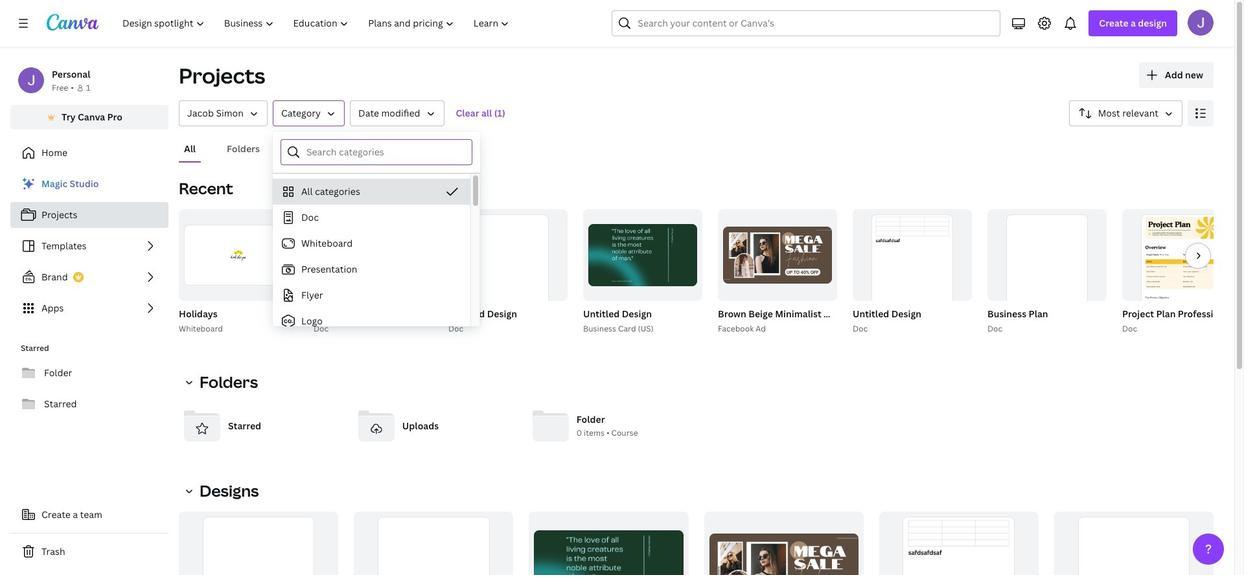 Task type: locate. For each thing, give the bounding box(es) containing it.
top level navigation element
[[114, 10, 521, 36]]

6 option from the top
[[273, 309, 471, 334]]

Sort by button
[[1069, 100, 1183, 126]]

Category button
[[273, 100, 345, 126]]

Search search field
[[638, 11, 975, 36]]

list box
[[273, 179, 471, 576]]

4 option from the top
[[273, 257, 471, 283]]

list
[[10, 171, 169, 322]]

3 option from the top
[[273, 231, 471, 257]]

option
[[273, 179, 471, 205], [273, 205, 471, 231], [273, 231, 471, 257], [273, 257, 471, 283], [273, 283, 471, 309], [273, 309, 471, 334]]

2 option from the top
[[273, 205, 471, 231]]

group
[[176, 209, 298, 336], [179, 209, 298, 301], [311, 209, 433, 336], [446, 209, 568, 336], [449, 209, 568, 330], [581, 209, 703, 336], [583, 209, 703, 301], [716, 209, 964, 336], [718, 209, 838, 301], [850, 209, 972, 336], [985, 209, 1107, 336], [988, 209, 1107, 330], [1120, 209, 1245, 336], [1123, 209, 1242, 330], [179, 512, 338, 576], [354, 512, 514, 576], [529, 512, 689, 576], [704, 512, 864, 576], [879, 512, 1039, 576], [1055, 512, 1214, 576]]

None search field
[[612, 10, 1001, 36]]



Task type: vqa. For each thing, say whether or not it's contained in the screenshot.
3
no



Task type: describe. For each thing, give the bounding box(es) containing it.
5 option from the top
[[273, 283, 471, 309]]

Owner button
[[179, 100, 268, 126]]

jacob simon image
[[1188, 10, 1214, 36]]

Search categories search field
[[307, 140, 464, 165]]

1 option from the top
[[273, 179, 471, 205]]

Date modified button
[[350, 100, 444, 126]]



